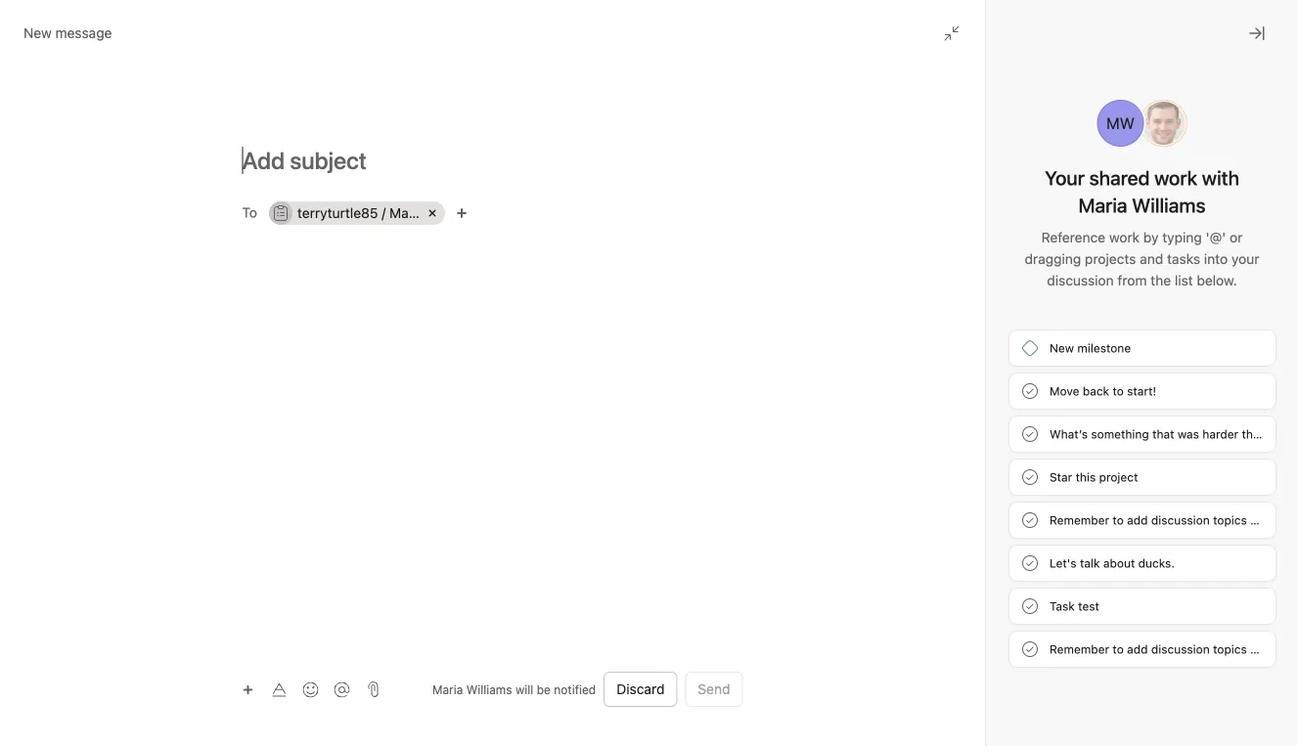 Task type: locate. For each thing, give the bounding box(es) containing it.
maria williams
[[1078, 194, 1206, 217]]

work up maria williams
[[1154, 166, 1197, 189]]

1 vertical spatial new
[[1050, 341, 1074, 355]]

reference work by typing '@' or dragging projects and tasks into your discussion from the list below.
[[1025, 229, 1259, 289]]

to left members
[[512, 196, 523, 209]]

task
[[1050, 600, 1075, 613]]

1 horizontal spatial maria
[[432, 683, 463, 697]]

1 vertical spatial for
[[1250, 643, 1266, 656]]

maria williams will be notified
[[432, 683, 596, 697]]

by
[[1143, 229, 1159, 246]]

reference
[[1041, 229, 1106, 246]]

1 vertical spatial the
[[1269, 514, 1287, 527]]

discussion down dragging
[[1047, 272, 1114, 289]]

your
[[1232, 251, 1259, 267]]

work up projects
[[1109, 229, 1140, 246]]

0 vertical spatial topics
[[1213, 514, 1247, 527]]

0 horizontal spatial maria
[[389, 205, 424, 221]]

0 vertical spatial send
[[428, 196, 456, 209]]

tt down "share"
[[1154, 114, 1173, 133]]

remember to add discussion topics for the ne
[[1050, 514, 1298, 527], [1050, 643, 1298, 656]]

0 vertical spatial new
[[23, 25, 52, 41]]

0 horizontal spatial new
[[23, 25, 52, 41]]

minimize image
[[944, 25, 960, 41]]

1 vertical spatial ne
[[1290, 643, 1298, 656]]

mw
[[1106, 114, 1135, 133]]

add down 'about'
[[1127, 643, 1148, 656]]

formatting image
[[271, 682, 287, 698]]

1:1
[[428, 205, 444, 221]]

1 vertical spatial remember to add discussion topics for the ne
[[1050, 643, 1298, 656]]

1 vertical spatial send
[[698, 681, 730, 698]]

close image
[[1249, 25, 1265, 41]]

0 horizontal spatial message
[[55, 25, 112, 41]]

1 vertical spatial tt
[[388, 196, 403, 209]]

0 vertical spatial tt
[[1154, 114, 1173, 133]]

to inside button
[[512, 196, 523, 209]]

2 vertical spatial discussion
[[1151, 643, 1210, 656]]

milestone
[[1077, 341, 1131, 355]]

terryturtle85 / maria 1:1 cell
[[269, 202, 445, 225]]

1 vertical spatial remember
[[1050, 643, 1109, 656]]

2 ne from the top
[[1290, 643, 1298, 656]]

discussion up ducks.
[[1151, 514, 1210, 527]]

0 vertical spatial ne
[[1290, 514, 1298, 527]]

new message
[[23, 25, 112, 41]]

let's
[[1050, 557, 1077, 570]]

0 vertical spatial the
[[1151, 272, 1171, 289]]

project
[[1099, 471, 1138, 484]]

discussion
[[1047, 272, 1114, 289], [1151, 514, 1210, 527], [1151, 643, 1210, 656]]

was
[[1178, 428, 1199, 441]]

discussion down ducks.
[[1151, 643, 1210, 656]]

send right /
[[428, 196, 456, 209]]

list box
[[418, 8, 888, 39]]

1 horizontal spatial send
[[698, 681, 730, 698]]

1 horizontal spatial tt
[[1154, 114, 1173, 133]]

share button
[[1101, 83, 1166, 111]]

add another team, project, or person image
[[456, 207, 468, 219]]

shared
[[1089, 166, 1150, 189]]

Add subject text field
[[219, 145, 766, 176]]

0 vertical spatial maria
[[389, 205, 424, 221]]

maria right /
[[389, 205, 424, 221]]

2 for from the top
[[1250, 643, 1266, 656]]

toolbar
[[234, 675, 360, 704]]

1 vertical spatial discussion
[[1151, 514, 1210, 527]]

topics
[[1213, 514, 1247, 527], [1213, 643, 1247, 656]]

message inside button
[[460, 196, 509, 209]]

send for send
[[698, 681, 730, 698]]

1 vertical spatial message
[[460, 196, 509, 209]]

to
[[512, 196, 523, 209], [1113, 384, 1124, 398], [1113, 514, 1124, 527], [1113, 643, 1124, 656]]

1 vertical spatial add
[[1127, 643, 1148, 656]]

message for new
[[55, 25, 112, 41]]

0 horizontal spatial send
[[428, 196, 456, 209]]

1 horizontal spatial message
[[460, 196, 509, 209]]

1 ne from the top
[[1290, 514, 1298, 527]]

maria left williams
[[432, 683, 463, 697]]

to
[[242, 204, 257, 220]]

2 topics from the top
[[1213, 643, 1247, 656]]

0 vertical spatial add
[[1127, 514, 1148, 527]]

0 horizontal spatial work
[[1109, 229, 1140, 246]]

excited narwhal jumping through ring image
[[419, 620, 537, 737]]

1 vertical spatial work
[[1109, 229, 1140, 246]]

work inside 'reference work by typing '@' or dragging projects and tasks into your discussion from the list below.'
[[1109, 229, 1140, 246]]

remember down the this on the right of the page
[[1050, 514, 1109, 527]]

'@'
[[1206, 229, 1226, 246]]

message
[[55, 25, 112, 41], [460, 196, 509, 209]]

let's talk about ducks.
[[1050, 557, 1175, 570]]

0 horizontal spatial tt
[[388, 196, 403, 209]]

from
[[1118, 272, 1147, 289]]

add
[[1127, 514, 1148, 527], [1127, 643, 1148, 656]]

1 vertical spatial topics
[[1213, 643, 1247, 656]]

1 vertical spatial maria
[[432, 683, 463, 697]]

or
[[1230, 229, 1243, 246]]

the inside 'reference work by typing '@' or dragging projects and tasks into your discussion from the list below.'
[[1151, 272, 1171, 289]]

tt right /
[[388, 196, 403, 209]]

remember down task test on the bottom right of the page
[[1050, 643, 1109, 656]]

add up 'about'
[[1127, 514, 1148, 527]]

remember to add discussion topics for the ne down ducks.
[[1050, 643, 1298, 656]]

insert an object image
[[242, 684, 254, 696]]

0 vertical spatial discussion
[[1047, 272, 1114, 289]]

work inside your shared work with maria williams
[[1154, 166, 1197, 189]]

new
[[23, 25, 52, 41], [1050, 341, 1074, 355]]

will
[[515, 683, 533, 697]]

0 vertical spatial for
[[1250, 514, 1266, 527]]

maria inside cell
[[389, 205, 424, 221]]

send
[[428, 196, 456, 209], [698, 681, 730, 698]]

1 horizontal spatial new
[[1050, 341, 1074, 355]]

for
[[1250, 514, 1266, 527], [1250, 643, 1266, 656]]

remember
[[1050, 514, 1109, 527], [1050, 643, 1109, 656]]

remember to add discussion topics for the ne up ducks.
[[1050, 514, 1298, 527]]

0 vertical spatial remember to add discussion topics for the ne
[[1050, 514, 1298, 527]]

typing
[[1162, 229, 1202, 246]]

send right discard
[[698, 681, 730, 698]]

test
[[1078, 600, 1099, 613]]

0 vertical spatial remember
[[1050, 514, 1109, 527]]

0 vertical spatial work
[[1154, 166, 1197, 189]]

the
[[1151, 272, 1171, 289], [1269, 514, 1287, 527], [1269, 643, 1287, 656]]

ne
[[1290, 514, 1298, 527], [1290, 643, 1298, 656]]

1 horizontal spatial work
[[1154, 166, 1197, 189]]

maria
[[389, 205, 424, 221], [432, 683, 463, 697]]

below.
[[1197, 272, 1237, 289]]

tt
[[1154, 114, 1173, 133], [388, 196, 403, 209]]

start!
[[1127, 384, 1156, 398]]

to right back
[[1113, 384, 1124, 398]]

work
[[1154, 166, 1197, 189], [1109, 229, 1140, 246]]

0 vertical spatial message
[[55, 25, 112, 41]]

williams
[[466, 683, 512, 697]]

send message to members
[[428, 196, 578, 209]]

notified
[[554, 683, 596, 697]]



Task type: describe. For each thing, give the bounding box(es) containing it.
discussion inside 'reference work by typing '@' or dragging projects and tasks into your discussion from the list below.'
[[1047, 272, 1114, 289]]

something
[[1091, 428, 1149, 441]]

and
[[1140, 251, 1163, 267]]

discard
[[617, 681, 665, 698]]

back
[[1083, 384, 1109, 398]]

1 remember to add discussion topics for the ne from the top
[[1050, 514, 1298, 527]]

discard button
[[604, 672, 677, 707]]

be
[[537, 683, 551, 697]]

2 remember to add discussion topics for the ne from the top
[[1050, 643, 1298, 656]]

tasks
[[1167, 251, 1200, 267]]

what's something that was harder than expec
[[1050, 428, 1298, 441]]

move
[[1050, 384, 1079, 398]]

this
[[1076, 471, 1096, 484]]

2 add from the top
[[1127, 643, 1148, 656]]

terryturtle85 / maria 1:1
[[297, 205, 444, 221]]

to down 'about'
[[1113, 643, 1124, 656]]

share
[[1126, 90, 1158, 104]]

about
[[1103, 557, 1135, 570]]

1 remember from the top
[[1050, 514, 1109, 527]]

new for new milestone
[[1050, 341, 1074, 355]]

members
[[527, 196, 578, 209]]

ducks.
[[1138, 557, 1175, 570]]

expec
[[1270, 428, 1298, 441]]

1 for from the top
[[1250, 514, 1266, 527]]

send button
[[685, 672, 743, 707]]

with
[[1202, 166, 1239, 189]]

into
[[1204, 251, 1228, 267]]

/
[[382, 205, 386, 221]]

terryturtle85 / maria 1:1 row
[[269, 200, 739, 230]]

new for new message
[[23, 25, 52, 41]]

at mention image
[[334, 682, 350, 698]]

than
[[1242, 428, 1266, 441]]

list
[[1175, 272, 1193, 289]]

emoji image
[[303, 682, 318, 698]]

that
[[1152, 428, 1174, 441]]

to down the project
[[1113, 514, 1124, 527]]

projects
[[1085, 251, 1136, 267]]

your
[[1045, 166, 1085, 189]]

dragging
[[1025, 251, 1081, 267]]

2 remember from the top
[[1050, 643, 1109, 656]]

1 topics from the top
[[1213, 514, 1247, 527]]

talk
[[1080, 557, 1100, 570]]

star
[[1050, 471, 1072, 484]]

your shared work with maria williams
[[1045, 166, 1239, 217]]

task test
[[1050, 600, 1099, 613]]

1 add from the top
[[1127, 514, 1148, 527]]

message for send
[[460, 196, 509, 209]]

star this project
[[1050, 471, 1138, 484]]

harder
[[1203, 428, 1239, 441]]

terryturtle85
[[297, 205, 378, 221]]

what's
[[1050, 428, 1088, 441]]

send message to members button
[[419, 189, 903, 216]]

send for send message to members
[[428, 196, 456, 209]]

move back to start!
[[1050, 384, 1156, 398]]

new milestone
[[1050, 341, 1131, 355]]

2 vertical spatial the
[[1269, 643, 1287, 656]]



Task type: vqa. For each thing, say whether or not it's contained in the screenshot.
rightmost the Calendar
no



